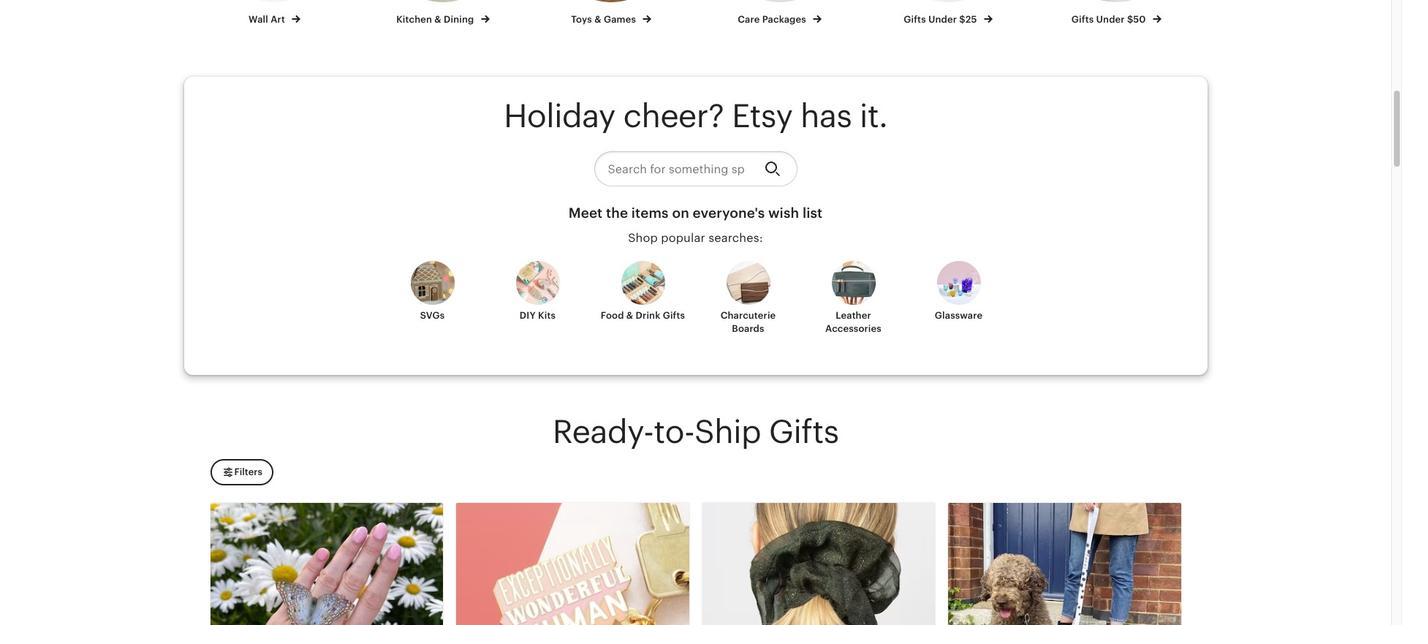 Task type: vqa. For each thing, say whether or not it's contained in the screenshot.
"Holiday Cheer? Etsy Has It."
yes



Task type: locate. For each thing, give the bounding box(es) containing it.
under
[[929, 14, 957, 25], [1096, 14, 1125, 25]]

on
[[672, 206, 689, 221]]

& for dining
[[435, 14, 441, 25]]

1 horizontal spatial under
[[1096, 14, 1125, 25]]

kitchen
[[396, 14, 432, 25]]

1 under from the left
[[929, 14, 957, 25]]

charcuterie
[[721, 310, 776, 321]]

under left $25
[[929, 14, 957, 25]]

0 horizontal spatial &
[[435, 14, 441, 25]]

under left $50
[[1096, 14, 1125, 25]]

&
[[435, 14, 441, 25], [595, 14, 601, 25], [626, 310, 633, 321]]

$25
[[959, 14, 977, 25]]

food
[[601, 310, 624, 321]]

wall art
[[249, 14, 288, 25]]

care
[[738, 14, 760, 25]]

has
[[800, 98, 852, 134]]

list
[[803, 206, 823, 221]]

kits
[[538, 310, 556, 321]]

2 under from the left
[[1096, 14, 1125, 25]]

& right food
[[626, 310, 633, 321]]

art
[[271, 14, 285, 25]]

the
[[606, 206, 628, 221]]

gifts under $25
[[904, 14, 980, 25]]

drink
[[636, 310, 660, 321]]

shop popular searches:
[[628, 231, 763, 245]]

it.
[[860, 98, 888, 134]]

popular
[[661, 231, 705, 245]]

None search field
[[594, 152, 797, 187]]

boards
[[732, 323, 764, 334]]

kitchen & dining link
[[372, 0, 514, 26]]

& for games
[[595, 14, 601, 25]]

ship
[[694, 414, 761, 450]]

leather accessories link
[[810, 261, 897, 336]]

Search for something special text field
[[594, 152, 753, 187]]

filters
[[234, 466, 262, 477]]

1 horizontal spatial &
[[595, 14, 601, 25]]

gifts
[[904, 14, 926, 25], [1072, 14, 1094, 25], [663, 310, 685, 321], [769, 414, 839, 450]]

charcuterie boards
[[721, 310, 776, 334]]

gifts inside 'link'
[[1072, 14, 1094, 25]]

& right toys
[[595, 14, 601, 25]]

toys
[[571, 14, 592, 25]]

ready-
[[553, 414, 654, 450]]

2 horizontal spatial &
[[626, 310, 633, 321]]

food & drink gifts link
[[599, 261, 687, 334]]

under for $25
[[929, 14, 957, 25]]

cheer?
[[623, 98, 724, 134]]

0 horizontal spatial under
[[929, 14, 957, 25]]

& left the dining
[[435, 14, 441, 25]]

kitchen & dining
[[396, 14, 477, 25]]

under inside 'link'
[[1096, 14, 1125, 25]]

holiday cheer? etsy has it.
[[504, 98, 888, 134]]

under for $50
[[1096, 14, 1125, 25]]

games
[[604, 14, 636, 25]]



Task type: describe. For each thing, give the bounding box(es) containing it.
leather accessories
[[825, 310, 882, 334]]

glassware
[[935, 310, 983, 321]]

charcuterie boards link
[[704, 261, 792, 336]]

holiday
[[504, 98, 615, 134]]

diy kits
[[520, 310, 556, 321]]

care packages link
[[709, 0, 851, 26]]

food & drink gifts
[[601, 310, 685, 321]]

accessories
[[825, 323, 882, 334]]

svgs
[[420, 310, 445, 321]]

searches:
[[709, 231, 763, 245]]

toys & games link
[[540, 0, 683, 26]]

meet the items on everyone's wish list
[[569, 206, 823, 221]]

care packages
[[738, 14, 809, 25]]

wall
[[249, 14, 268, 25]]

dark green silk organza scrunchie giant scrunchie 100% silk scrunchie hair accessories festive scrunchie gift christmas scrunchie gift image
[[702, 503, 935, 625]]

toys & games
[[571, 14, 639, 25]]

items
[[632, 206, 669, 221]]

exceptionally wonderful human enamel keyring - keychain - positive post - enamel charm - enamel key chain - flair - gift for friend image
[[456, 503, 689, 625]]

ready-to-ship gifts
[[553, 414, 839, 450]]

glassware link
[[915, 261, 1003, 334]]

leather
[[836, 310, 871, 321]]

etsy
[[732, 98, 793, 134]]

gifts under $25 link
[[877, 0, 1019, 26]]

personalised spot dog lead image
[[948, 503, 1181, 625]]

pastel blue butterfly ring, nature-inspired statement ring for nature lovers, cute gift for her, fun korean butterfly ring, tender blue ring image
[[210, 503, 443, 625]]

to-
[[654, 414, 694, 450]]

filters button
[[210, 459, 273, 485]]

everyone's
[[693, 206, 765, 221]]

shop
[[628, 231, 658, 245]]

& for drink
[[626, 310, 633, 321]]

packages
[[762, 14, 806, 25]]

$50
[[1127, 14, 1146, 25]]

meet
[[569, 206, 603, 221]]

diy kits link
[[494, 261, 582, 334]]

diy
[[520, 310, 536, 321]]

svgs link
[[389, 261, 476, 334]]

wall art link
[[204, 0, 346, 26]]

gifts under $50 link
[[1046, 0, 1188, 26]]

dining
[[444, 14, 474, 25]]

gifts under $50
[[1072, 14, 1148, 25]]

wish
[[768, 206, 799, 221]]



